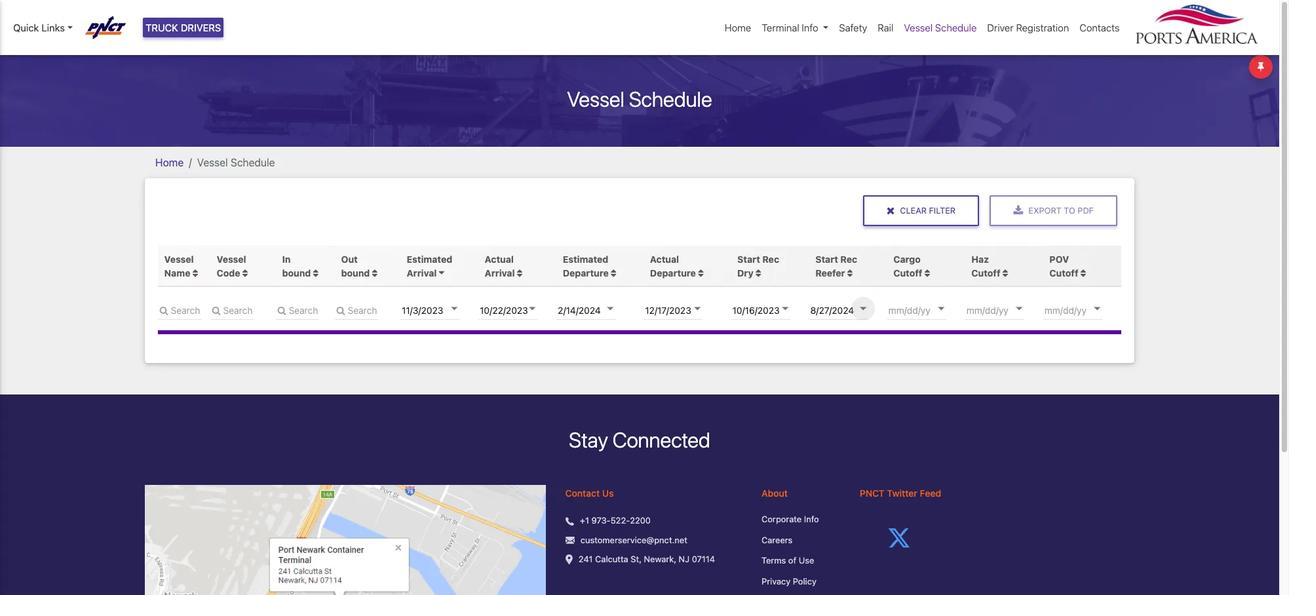 Task type: describe. For each thing, give the bounding box(es) containing it.
arrival for estimated arrival
[[407, 267, 437, 278]]

st,
[[631, 554, 642, 565]]

us
[[602, 488, 614, 499]]

corporate info link
[[762, 514, 840, 526]]

+1 973-522-2200
[[580, 516, 651, 526]]

terms of use
[[762, 556, 815, 566]]

code
[[217, 267, 240, 278]]

1 mm/dd/yy field from the left
[[479, 300, 557, 320]]

2 vertical spatial schedule
[[231, 156, 275, 168]]

vessel code
[[217, 254, 246, 278]]

departure for actual
[[650, 267, 696, 278]]

open calendar image for 8th mm/dd/yy field from right
[[529, 307, 536, 311]]

contacts link
[[1075, 15, 1125, 40]]

driver
[[988, 22, 1014, 33]]

clear
[[900, 206, 927, 216]]

rail link
[[873, 15, 899, 40]]

contact
[[566, 488, 600, 499]]

2 open calendar image from the left
[[695, 307, 701, 311]]

terms
[[762, 556, 786, 566]]

1 open calendar image from the left
[[607, 307, 614, 311]]

0 vertical spatial vessel schedule
[[904, 22, 977, 33]]

actual departure
[[650, 254, 696, 278]]

use
[[799, 556, 815, 566]]

cutoff for pov
[[1050, 267, 1079, 278]]

start rec dry
[[738, 254, 780, 278]]

973-
[[592, 516, 611, 526]]

careers link
[[762, 534, 840, 547]]

twitter
[[887, 488, 918, 499]]

drivers
[[181, 22, 221, 33]]

haz
[[972, 254, 989, 265]]

links
[[42, 22, 65, 33]]

reefer
[[816, 267, 846, 278]]

start for reefer
[[816, 254, 839, 265]]

4 open calendar image from the left
[[1094, 307, 1101, 311]]

terminal info link
[[757, 15, 834, 40]]

clear filter
[[900, 206, 956, 216]]

3 mm/dd/yy field from the left
[[644, 300, 723, 320]]

241 calcutta st, newark, nj 07114
[[579, 554, 715, 565]]

info for terminal info
[[802, 22, 819, 33]]

open calendar image for second mm/dd/yy field from the right
[[1016, 307, 1023, 311]]

terms of use link
[[762, 555, 840, 568]]

truck drivers link
[[143, 18, 224, 38]]

filter
[[929, 206, 956, 216]]

calcutta
[[595, 554, 629, 565]]

522-
[[611, 516, 630, 526]]

customerservice@pnct.net
[[581, 535, 688, 545]]

truck
[[146, 22, 178, 33]]

0 horizontal spatial vessel schedule
[[197, 156, 275, 168]]

5 mm/dd/yy field from the left
[[809, 300, 888, 320]]

connected
[[613, 427, 711, 452]]

corporate
[[762, 514, 802, 525]]

bound for out
[[341, 267, 370, 278]]

6 mm/dd/yy field from the left
[[888, 300, 966, 320]]

start rec reefer
[[816, 254, 858, 278]]

close image
[[887, 205, 895, 216]]

cargo cutoff
[[894, 254, 923, 278]]

rec for start rec dry
[[763, 254, 780, 265]]

info for corporate info
[[804, 514, 819, 525]]

vessel schedule link
[[899, 15, 982, 40]]

rec for start rec reefer
[[841, 254, 858, 265]]

1 vertical spatial schedule
[[629, 86, 712, 111]]

vessel name
[[164, 254, 194, 278]]

contacts
[[1080, 22, 1120, 33]]

241 calcutta st, newark, nj 07114 link
[[579, 554, 715, 566]]

3 open calendar image from the left
[[860, 307, 867, 311]]

07114
[[692, 554, 715, 565]]

estimated departure
[[563, 254, 609, 278]]

+1
[[580, 516, 589, 526]]

policy
[[793, 576, 817, 587]]

feed
[[920, 488, 942, 499]]

quick
[[13, 22, 39, 33]]



Task type: locate. For each thing, give the bounding box(es) containing it.
info right the terminal
[[802, 22, 819, 33]]

out
[[341, 254, 358, 265]]

out bound
[[341, 254, 372, 278]]

info up 'careers' link
[[804, 514, 819, 525]]

0 vertical spatial info
[[802, 22, 819, 33]]

2 bound from the left
[[341, 267, 370, 278]]

2 departure from the left
[[650, 267, 696, 278]]

estimated arrival
[[407, 254, 453, 278]]

arrival
[[407, 267, 437, 278], [485, 267, 515, 278]]

newark,
[[644, 554, 677, 565]]

1 vertical spatial info
[[804, 514, 819, 525]]

2 cutoff from the left
[[972, 267, 1001, 278]]

1 rec from the left
[[763, 254, 780, 265]]

rail
[[878, 22, 894, 33]]

0 horizontal spatial rec
[[763, 254, 780, 265]]

departure for estimated
[[563, 267, 609, 278]]

1 horizontal spatial home
[[725, 22, 752, 33]]

pnct
[[860, 488, 885, 499]]

privacy policy link
[[762, 576, 840, 588]]

2 horizontal spatial vessel schedule
[[904, 22, 977, 33]]

nj
[[679, 554, 690, 565]]

2200
[[630, 516, 651, 526]]

arrival for actual arrival
[[485, 267, 515, 278]]

mm/dd/yy field down cargo cutoff
[[888, 300, 966, 320]]

2 horizontal spatial schedule
[[936, 22, 977, 33]]

3 open calendar image from the left
[[938, 307, 945, 311]]

actual for actual arrival
[[485, 254, 514, 265]]

in bound
[[282, 254, 313, 278]]

safety link
[[834, 15, 873, 40]]

cutoff down cargo
[[894, 267, 923, 278]]

registration
[[1017, 22, 1070, 33]]

1 vertical spatial vessel schedule
[[567, 86, 712, 111]]

1 horizontal spatial home link
[[720, 15, 757, 40]]

start
[[738, 254, 761, 265], [816, 254, 839, 265]]

1 bound from the left
[[282, 267, 311, 278]]

actual for actual departure
[[650, 254, 679, 265]]

0 vertical spatial home link
[[720, 15, 757, 40]]

cutoff for haz
[[972, 267, 1001, 278]]

terminal
[[762, 22, 800, 33]]

2 arrival from the left
[[485, 267, 515, 278]]

truck drivers
[[146, 22, 221, 33]]

0 horizontal spatial estimated
[[407, 254, 453, 265]]

cutoff down haz
[[972, 267, 1001, 278]]

1 horizontal spatial cutoff
[[972, 267, 1001, 278]]

2 actual from the left
[[650, 254, 679, 265]]

mm/dd/yy field down estimated departure
[[557, 300, 635, 320]]

departure
[[563, 267, 609, 278], [650, 267, 696, 278]]

open calendar image
[[607, 307, 614, 311], [695, 307, 701, 311], [860, 307, 867, 311], [1094, 307, 1101, 311]]

start inside start rec dry
[[738, 254, 761, 265]]

bound
[[282, 267, 311, 278], [341, 267, 370, 278]]

1 horizontal spatial actual
[[650, 254, 679, 265]]

1 start from the left
[[738, 254, 761, 265]]

info
[[802, 22, 819, 33], [804, 514, 819, 525]]

open calendar image
[[529, 307, 536, 311], [782, 307, 789, 311], [938, 307, 945, 311], [1016, 307, 1023, 311]]

mm/dd/yy field down haz cutoff
[[966, 300, 1044, 320]]

rec inside start rec dry
[[763, 254, 780, 265]]

mm/dd/yy field
[[479, 300, 557, 320], [557, 300, 635, 320], [644, 300, 723, 320], [731, 300, 810, 320], [809, 300, 888, 320], [888, 300, 966, 320], [966, 300, 1044, 320], [1044, 300, 1122, 320]]

7 mm/dd/yy field from the left
[[966, 300, 1044, 320]]

contact us
[[566, 488, 614, 499]]

0 horizontal spatial start
[[738, 254, 761, 265]]

1 horizontal spatial arrival
[[485, 267, 515, 278]]

0 horizontal spatial arrival
[[407, 267, 437, 278]]

bound inside in bound
[[282, 267, 311, 278]]

rec inside start rec reefer
[[841, 254, 858, 265]]

actual arrival
[[485, 254, 515, 278]]

info inside terminal info link
[[802, 22, 819, 33]]

actual inside actual departure
[[650, 254, 679, 265]]

start up dry
[[738, 254, 761, 265]]

open calendar image for 4th mm/dd/yy field from the left
[[782, 307, 789, 311]]

estimated for arrival
[[407, 254, 453, 265]]

None field
[[158, 300, 201, 320], [210, 300, 254, 320], [276, 300, 319, 320], [335, 300, 378, 320], [158, 300, 201, 320], [210, 300, 254, 320], [276, 300, 319, 320], [335, 300, 378, 320]]

mm/dd/yy field down dry
[[731, 300, 810, 320]]

terminal info
[[762, 22, 819, 33]]

careers
[[762, 535, 793, 545]]

2 start from the left
[[816, 254, 839, 265]]

name
[[164, 267, 190, 278]]

0 horizontal spatial home link
[[155, 156, 184, 168]]

1 horizontal spatial rec
[[841, 254, 858, 265]]

cutoff
[[894, 267, 923, 278], [972, 267, 1001, 278], [1050, 267, 1079, 278]]

241
[[579, 554, 593, 565]]

bound for in
[[282, 267, 311, 278]]

of
[[789, 556, 797, 566]]

cargo
[[894, 254, 921, 265]]

arrival inside estimated arrival
[[407, 267, 437, 278]]

vessel schedule
[[904, 22, 977, 33], [567, 86, 712, 111], [197, 156, 275, 168]]

vessel
[[904, 22, 933, 33], [567, 86, 625, 111], [197, 156, 228, 168], [164, 254, 194, 265], [217, 254, 246, 265]]

2 horizontal spatial cutoff
[[1050, 267, 1079, 278]]

0 horizontal spatial cutoff
[[894, 267, 923, 278]]

start for dry
[[738, 254, 761, 265]]

stay connected
[[569, 427, 711, 452]]

mm/dd/yy field down reefer at right top
[[809, 300, 888, 320]]

clear filter button
[[863, 195, 980, 226]]

1 horizontal spatial bound
[[341, 267, 370, 278]]

bound down in
[[282, 267, 311, 278]]

home
[[725, 22, 752, 33], [155, 156, 184, 168]]

mm/dd/yy field down pov cutoff
[[1044, 300, 1122, 320]]

customerservice@pnct.net link
[[581, 534, 688, 547]]

1 estimated from the left
[[407, 254, 453, 265]]

0 horizontal spatial home
[[155, 156, 184, 168]]

0 horizontal spatial departure
[[563, 267, 609, 278]]

2 open calendar image from the left
[[782, 307, 789, 311]]

1 actual from the left
[[485, 254, 514, 265]]

privacy policy
[[762, 576, 817, 587]]

open calendar image for third mm/dd/yy field from the right
[[938, 307, 945, 311]]

0 horizontal spatial schedule
[[231, 156, 275, 168]]

in
[[282, 254, 291, 265]]

start up reefer at right top
[[816, 254, 839, 265]]

estimated
[[407, 254, 453, 265], [563, 254, 609, 265]]

haz cutoff
[[972, 254, 1001, 278]]

4 open calendar image from the left
[[1016, 307, 1023, 311]]

3 cutoff from the left
[[1050, 267, 1079, 278]]

8 mm/dd/yy field from the left
[[1044, 300, 1122, 320]]

info inside corporate info link
[[804, 514, 819, 525]]

estimated for departure
[[563, 254, 609, 265]]

stay
[[569, 427, 608, 452]]

driver registration
[[988, 22, 1070, 33]]

1 departure from the left
[[563, 267, 609, 278]]

pov cutoff
[[1050, 254, 1079, 278]]

2 rec from the left
[[841, 254, 858, 265]]

1 horizontal spatial departure
[[650, 267, 696, 278]]

schedule
[[936, 22, 977, 33], [629, 86, 712, 111], [231, 156, 275, 168]]

home inside "link"
[[725, 22, 752, 33]]

privacy
[[762, 576, 791, 587]]

cutoff for cargo
[[894, 267, 923, 278]]

actual inside actual arrival
[[485, 254, 514, 265]]

quick links link
[[13, 20, 73, 35]]

quick links
[[13, 22, 65, 33]]

1 open calendar image from the left
[[529, 307, 536, 311]]

2 estimated from the left
[[563, 254, 609, 265]]

pnct twitter feed
[[860, 488, 942, 499]]

1 horizontal spatial start
[[816, 254, 839, 265]]

actual
[[485, 254, 514, 265], [650, 254, 679, 265]]

about
[[762, 488, 788, 499]]

1 arrival from the left
[[407, 267, 437, 278]]

1 horizontal spatial estimated
[[563, 254, 609, 265]]

bound inside out bound
[[341, 267, 370, 278]]

bound down out
[[341, 267, 370, 278]]

corporate info
[[762, 514, 819, 525]]

1 vertical spatial home link
[[155, 156, 184, 168]]

mm/dd/yy field down actual arrival
[[479, 300, 557, 320]]

estimated inside estimated departure
[[563, 254, 609, 265]]

dry
[[738, 267, 754, 278]]

1 vertical spatial home
[[155, 156, 184, 168]]

mm/dd/yy field down actual departure on the right top
[[644, 300, 723, 320]]

0 vertical spatial schedule
[[936, 22, 977, 33]]

home link
[[720, 15, 757, 40], [155, 156, 184, 168]]

start inside start rec reefer
[[816, 254, 839, 265]]

+1 973-522-2200 link
[[580, 515, 651, 528]]

2 mm/dd/yy field from the left
[[557, 300, 635, 320]]

0 horizontal spatial bound
[[282, 267, 311, 278]]

safety
[[839, 22, 868, 33]]

rec
[[763, 254, 780, 265], [841, 254, 858, 265]]

4 mm/dd/yy field from the left
[[731, 300, 810, 320]]

driver registration link
[[982, 15, 1075, 40]]

1 horizontal spatial schedule
[[629, 86, 712, 111]]

2 vertical spatial vessel schedule
[[197, 156, 275, 168]]

0 vertical spatial home
[[725, 22, 752, 33]]

1 horizontal spatial vessel schedule
[[567, 86, 712, 111]]

0 horizontal spatial actual
[[485, 254, 514, 265]]

1 cutoff from the left
[[894, 267, 923, 278]]

cutoff down pov
[[1050, 267, 1079, 278]]

pov
[[1050, 254, 1070, 265]]



Task type: vqa. For each thing, say whether or not it's contained in the screenshot.
the topmost the Photos and Videos
no



